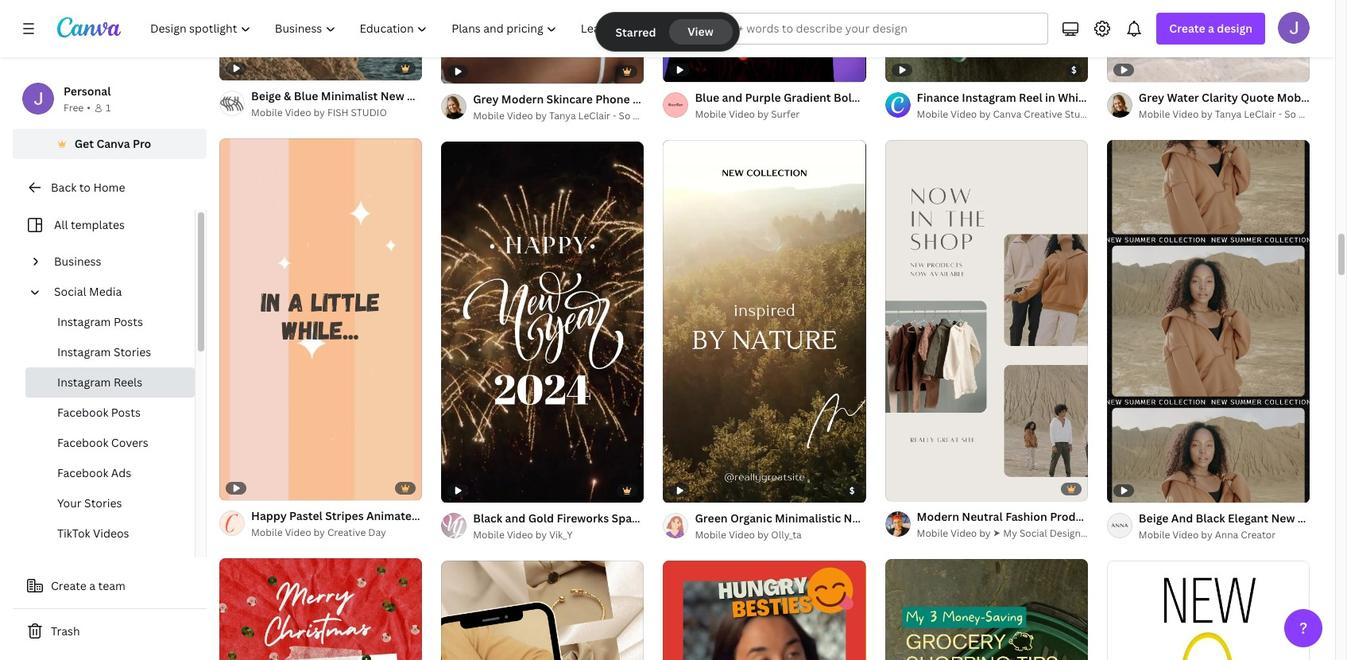 Task type: describe. For each thing, give the bounding box(es) containing it.
olly_ta
[[772, 528, 802, 541]]

your stories
[[57, 495, 122, 511]]

reels inside happy pastel stripes animated instagram reels video mobile video by creative day
[[479, 508, 508, 524]]

blue
[[294, 88, 319, 103]]

new
[[381, 88, 405, 103]]

motivational
[[407, 88, 476, 103]]

promotional
[[1097, 509, 1164, 524]]

creative inside happy pastel stripes animated instagram reels video mobile video by creative day
[[328, 526, 366, 539]]

1
[[106, 101, 111, 115]]

trash link
[[13, 616, 207, 647]]

skincare
[[547, 91, 593, 107]]

my
[[1004, 526, 1018, 540]]

tanya inside grey water clarity quote mobile video mobile video by tanya leclair - so swell studi
[[1216, 107, 1242, 121]]

happy
[[251, 508, 287, 524]]

mobile video by tanya leclair - so swell studi link
[[1139, 106, 1348, 122]]

stripes
[[325, 508, 364, 524]]

quote inside grey water clarity quote mobile video mobile video by tanya leclair - so swell studi
[[1242, 90, 1275, 105]]

home
[[93, 180, 125, 195]]

designer
[[1050, 526, 1091, 540]]

facebook posts link
[[25, 398, 195, 428]]

studio inside mobile video by canva creative studio link
[[1065, 107, 1096, 121]]

instagram posts
[[57, 314, 143, 329]]

modern inside "grey modern skincare phone reminder mobile video mobile video by tanya leclair - so swell studio"
[[502, 91, 544, 107]]

studio
[[351, 105, 387, 119]]

phone
[[596, 91, 630, 107]]

starred
[[616, 24, 657, 39]]

stories for instagram stories
[[114, 344, 151, 359]]

mobile inside mobile video by vik_y link
[[473, 528, 505, 541]]

grey water clarity quote mobile video mobile video by tanya leclair - so swell studi
[[1139, 90, 1348, 121]]

create a team
[[51, 578, 126, 593]]

social inside modern neutral fashion product promotional mobile video mobile video by ➤ my social designer
[[1020, 526, 1048, 540]]

mobile video by canva creative studio link
[[917, 106, 1096, 122]]

fish
[[328, 105, 349, 119]]

canva inside button
[[97, 136, 130, 151]]

mobile video by olly_ta link
[[695, 527, 867, 543]]

ads
[[111, 465, 131, 480]]

mobile video by ➤ my social designer link
[[917, 525, 1091, 541]]

instagram for instagram posts
[[57, 314, 111, 329]]

mobile video by tanya leclair - so swell studio link
[[473, 108, 690, 124]]

mobile video by canva creative studio
[[917, 107, 1096, 121]]

by inside grey water clarity quote mobile video mobile video by tanya leclair - so swell studi
[[1202, 107, 1213, 121]]

swell inside "grey modern skincare phone reminder mobile video mobile video by tanya leclair - so swell studio"
[[633, 109, 658, 122]]

instagram stories
[[57, 344, 151, 359]]

mobile video by vik_y
[[473, 528, 573, 541]]

leclair inside "grey modern skincare phone reminder mobile video mobile video by tanya leclair - so swell studio"
[[579, 109, 611, 122]]

covers
[[111, 435, 149, 450]]

mobile video by surfer
[[695, 107, 800, 121]]

by inside "grey modern skincare phone reminder mobile video mobile video by tanya leclair - so swell studio"
[[536, 109, 547, 122]]

happy pastel stripes animated instagram reels video mobile video by creative day
[[251, 508, 542, 539]]

so inside "grey modern skincare phone reminder mobile video mobile video by tanya leclair - so swell studio"
[[619, 109, 631, 122]]

grey modern skincare phone reminder mobile video mobile video by tanya leclair - so swell studio
[[473, 91, 759, 122]]

facebook covers
[[57, 435, 149, 450]]

by inside happy pastel stripes animated instagram reels video mobile video by creative day
[[314, 526, 325, 539]]

•
[[87, 101, 91, 115]]

your
[[57, 495, 82, 511]]

0 horizontal spatial reels
[[114, 375, 142, 390]]

instagram posts link
[[25, 307, 195, 337]]

quote inside beige & blue minimalist new motivational quote mobile video mobile video by fish studio
[[479, 88, 512, 103]]

animated
[[367, 508, 419, 524]]

happy pastel stripes animated instagram reels video link
[[251, 508, 542, 525]]

- inside "grey modern skincare phone reminder mobile video mobile video by tanya leclair - so swell studio"
[[613, 109, 617, 122]]

tiktok
[[57, 526, 90, 541]]

instagram reels
[[57, 375, 142, 390]]

by inside beige & blue minimalist new motivational quote mobile video mobile video by fish studio
[[314, 105, 325, 119]]

create for create a team
[[51, 578, 87, 593]]

mobile inside mobile video by olly_ta link
[[695, 528, 727, 541]]

tiktok videos link
[[25, 519, 195, 549]]

tiktok videos
[[57, 526, 129, 541]]

grey for grey modern skincare phone reminder mobile video
[[473, 91, 499, 107]]

&
[[284, 88, 291, 103]]

a for design
[[1209, 21, 1215, 36]]

$ for mobile video by olly_ta
[[850, 484, 855, 496]]

business link
[[48, 247, 185, 277]]

by inside modern neutral fashion product promotional mobile video mobile video by ➤ my social designer
[[980, 526, 991, 540]]

templates
[[71, 217, 125, 232]]

create for create a design
[[1170, 21, 1206, 36]]

modern inside modern neutral fashion product promotional mobile video mobile video by ➤ my social designer
[[917, 509, 960, 524]]

videos
[[93, 526, 129, 541]]

social media
[[54, 284, 122, 299]]

create a team button
[[13, 570, 207, 602]]

instagram stories link
[[25, 337, 195, 367]]

reminder
[[633, 91, 686, 107]]

pro
[[133, 136, 151, 151]]

create a design
[[1170, 21, 1253, 36]]

0 horizontal spatial social
[[54, 284, 86, 299]]

stories for your stories
[[84, 495, 122, 511]]

a for team
[[89, 578, 96, 593]]

posts for facebook posts
[[111, 405, 141, 420]]

all templates
[[54, 217, 125, 232]]

facebook posts
[[57, 405, 141, 420]]

fashion
[[1006, 509, 1048, 524]]

➤
[[994, 526, 1002, 540]]

beige & blue minimalist new motivational quote mobile video mobile video by fish studio
[[251, 88, 586, 119]]

creative inside mobile video by canva creative studio link
[[1025, 107, 1063, 121]]



Task type: vqa. For each thing, say whether or not it's contained in the screenshot.
a
yes



Task type: locate. For each thing, give the bounding box(es) containing it.
0 horizontal spatial quote
[[479, 88, 512, 103]]

reels down instagram stories link
[[114, 375, 142, 390]]

posts up covers
[[111, 405, 141, 420]]

studio inside "grey modern skincare phone reminder mobile video mobile video by tanya leclair - so swell studio"
[[660, 109, 690, 122]]

clarity
[[1203, 90, 1239, 105]]

mobile video by anna creator
[[1139, 528, 1277, 541]]

0 vertical spatial creative
[[1025, 107, 1063, 121]]

beige
[[251, 88, 281, 103]]

media
[[89, 284, 122, 299]]

get
[[74, 136, 94, 151]]

mobile
[[515, 88, 552, 103], [1278, 90, 1315, 105], [688, 91, 726, 107], [251, 105, 283, 119], [695, 107, 727, 121], [917, 107, 949, 121], [1139, 107, 1171, 121], [473, 109, 505, 122], [1167, 509, 1204, 524], [251, 526, 283, 539], [917, 526, 949, 540], [473, 528, 505, 541], [695, 528, 727, 541], [1139, 528, 1171, 541]]

0 horizontal spatial leclair
[[579, 109, 611, 122]]

a inside create a design dropdown button
[[1209, 21, 1215, 36]]

jacob simon image
[[1279, 12, 1311, 44]]

view button
[[669, 19, 733, 45]]

facebook up facebook ads
[[57, 435, 108, 450]]

mobile video by olly_ta
[[695, 528, 802, 541]]

product
[[1051, 509, 1094, 524]]

1 horizontal spatial studio
[[1065, 107, 1096, 121]]

modern neutral fashion product promotional mobile video link
[[917, 508, 1238, 525]]

vik_y
[[550, 528, 573, 541]]

minimalist
[[321, 88, 378, 103]]

create a design button
[[1157, 13, 1266, 45]]

back to home
[[51, 180, 125, 195]]

0 horizontal spatial $
[[850, 484, 855, 496]]

get canva pro button
[[13, 129, 207, 159]]

personal
[[64, 84, 111, 99]]

instagram up facebook posts
[[57, 375, 111, 390]]

swell inside grey water clarity quote mobile video mobile video by tanya leclair - so swell studi
[[1299, 107, 1324, 121]]

1 horizontal spatial modern
[[917, 509, 960, 524]]

social media link
[[48, 277, 185, 307]]

mobile video by anna creator link
[[1139, 527, 1311, 543]]

creator
[[1242, 528, 1277, 541]]

1 vertical spatial creative
[[328, 526, 366, 539]]

video
[[555, 88, 586, 103], [1318, 90, 1348, 105], [728, 91, 759, 107], [285, 105, 311, 119], [729, 107, 755, 121], [951, 107, 978, 121], [1173, 107, 1200, 121], [507, 109, 533, 122], [511, 508, 542, 524], [1207, 509, 1238, 524], [285, 526, 311, 539], [951, 526, 978, 540], [507, 528, 533, 541], [729, 528, 755, 541], [1173, 528, 1200, 541]]

1 vertical spatial create
[[51, 578, 87, 593]]

0 horizontal spatial studio
[[660, 109, 690, 122]]

swell down the reminder
[[633, 109, 658, 122]]

0 vertical spatial posts
[[114, 314, 143, 329]]

instagram down social media
[[57, 314, 111, 329]]

3 facebook from the top
[[57, 465, 108, 480]]

leclair down phone
[[579, 109, 611, 122]]

grey inside "grey modern skincare phone reminder mobile video mobile video by tanya leclair - so swell studio"
[[473, 91, 499, 107]]

your stories link
[[25, 488, 195, 519]]

1 horizontal spatial grey
[[1139, 90, 1165, 105]]

facebook
[[57, 405, 108, 420], [57, 435, 108, 450], [57, 465, 108, 480]]

create inside create a design dropdown button
[[1170, 21, 1206, 36]]

a left design on the top right
[[1209, 21, 1215, 36]]

0 vertical spatial facebook
[[57, 405, 108, 420]]

instagram inside happy pastel stripes animated instagram reels video mobile video by creative day
[[422, 508, 476, 524]]

anna
[[1216, 528, 1239, 541]]

create left design on the top right
[[1170, 21, 1206, 36]]

0 vertical spatial a
[[1209, 21, 1215, 36]]

0 horizontal spatial swell
[[633, 109, 658, 122]]

posts down social media link at the left top
[[114, 314, 143, 329]]

tanya inside "grey modern skincare phone reminder mobile video mobile video by tanya leclair - so swell studio"
[[550, 109, 576, 122]]

0 vertical spatial modern
[[502, 91, 544, 107]]

1 vertical spatial reels
[[479, 508, 508, 524]]

day
[[368, 526, 386, 539]]

0 vertical spatial reels
[[114, 375, 142, 390]]

studi
[[1326, 107, 1348, 121]]

- inside grey water clarity quote mobile video mobile video by tanya leclair - so swell studi
[[1279, 107, 1283, 121]]

0 vertical spatial create
[[1170, 21, 1206, 36]]

top level navigation element
[[140, 13, 639, 45]]

facebook down instagram reels
[[57, 405, 108, 420]]

2 vertical spatial facebook
[[57, 465, 108, 480]]

grey inside grey water clarity quote mobile video mobile video by tanya leclair - so swell studi
[[1139, 90, 1165, 105]]

$
[[1072, 64, 1077, 75], [850, 484, 855, 496]]

quote right motivational
[[479, 88, 512, 103]]

pastel
[[290, 508, 323, 524]]

all templates link
[[22, 210, 185, 240]]

0 vertical spatial canva
[[994, 107, 1022, 121]]

studio
[[1065, 107, 1096, 121], [660, 109, 690, 122]]

swell left studi
[[1299, 107, 1324, 121]]

grey
[[1139, 90, 1165, 105], [473, 91, 499, 107]]

tanya
[[1216, 107, 1242, 121], [550, 109, 576, 122]]

1 horizontal spatial -
[[1279, 107, 1283, 121]]

create
[[1170, 21, 1206, 36], [51, 578, 87, 593]]

so left studi
[[1285, 107, 1297, 121]]

so
[[1285, 107, 1297, 121], [619, 109, 631, 122]]

swell
[[1299, 107, 1324, 121], [633, 109, 658, 122]]

social down business
[[54, 284, 86, 299]]

1 facebook from the top
[[57, 405, 108, 420]]

back to home link
[[13, 172, 207, 204]]

0 horizontal spatial creative
[[328, 526, 366, 539]]

instagram for instagram reels
[[57, 375, 111, 390]]

by
[[314, 105, 325, 119], [758, 107, 769, 121], [980, 107, 991, 121], [1202, 107, 1213, 121], [536, 109, 547, 122], [314, 526, 325, 539], [980, 526, 991, 540], [536, 528, 547, 541], [758, 528, 769, 541], [1202, 528, 1213, 541]]

0 vertical spatial $
[[1072, 64, 1077, 75]]

water
[[1168, 90, 1200, 105]]

leclair inside grey water clarity quote mobile video mobile video by tanya leclair - so swell studi
[[1245, 107, 1277, 121]]

surfer
[[772, 107, 800, 121]]

1 vertical spatial facebook
[[57, 435, 108, 450]]

1 horizontal spatial creative
[[1025, 107, 1063, 121]]

facebook for facebook ads
[[57, 465, 108, 480]]

tanya down clarity
[[1216, 107, 1242, 121]]

quote up mobile video by tanya leclair - so swell studi link
[[1242, 90, 1275, 105]]

so down grey modern skincare phone reminder mobile video link
[[619, 109, 631, 122]]

1 vertical spatial stories
[[84, 495, 122, 511]]

1 horizontal spatial $
[[1072, 64, 1077, 75]]

stories down facebook ads link
[[84, 495, 122, 511]]

mobile video by creative day link
[[251, 525, 422, 541]]

a
[[1209, 21, 1215, 36], [89, 578, 96, 593]]

1 horizontal spatial canva
[[994, 107, 1022, 121]]

trash
[[51, 623, 80, 639]]

facebook for facebook covers
[[57, 435, 108, 450]]

1 vertical spatial modern
[[917, 509, 960, 524]]

0 vertical spatial social
[[54, 284, 86, 299]]

- down grey modern skincare phone reminder mobile video link
[[613, 109, 617, 122]]

instagram up instagram reels
[[57, 344, 111, 359]]

1 vertical spatial canva
[[97, 136, 130, 151]]

0 horizontal spatial grey
[[473, 91, 499, 107]]

0 vertical spatial stories
[[114, 344, 151, 359]]

instagram right "animated"
[[422, 508, 476, 524]]

$ for mobile video by canva creative studio
[[1072, 64, 1077, 75]]

1 vertical spatial social
[[1020, 526, 1048, 540]]

mobile video by fish studio link
[[251, 105, 422, 121]]

1 horizontal spatial quote
[[1242, 90, 1275, 105]]

1 vertical spatial a
[[89, 578, 96, 593]]

so inside grey water clarity quote mobile video mobile video by tanya leclair - so swell studi
[[1285, 107, 1297, 121]]

create inside create a team button
[[51, 578, 87, 593]]

grey for grey water clarity quote mobile video
[[1139, 90, 1165, 105]]

facebook covers link
[[25, 428, 195, 458]]

1 horizontal spatial tanya
[[1216, 107, 1242, 121]]

stories down instagram posts link
[[114, 344, 151, 359]]

instagram
[[57, 314, 111, 329], [57, 344, 111, 359], [57, 375, 111, 390], [422, 508, 476, 524]]

1 vertical spatial $
[[850, 484, 855, 496]]

status
[[597, 13, 739, 51]]

business
[[54, 254, 101, 269]]

grey modern skincare phone reminder mobile video link
[[473, 91, 759, 108]]

free •
[[64, 101, 91, 115]]

a inside create a team button
[[89, 578, 96, 593]]

1 horizontal spatial reels
[[479, 508, 508, 524]]

facebook for facebook posts
[[57, 405, 108, 420]]

0 horizontal spatial modern
[[502, 91, 544, 107]]

quote
[[479, 88, 512, 103], [1242, 90, 1275, 105]]

1 vertical spatial posts
[[111, 405, 141, 420]]

0 horizontal spatial -
[[613, 109, 617, 122]]

-
[[1279, 107, 1283, 121], [613, 109, 617, 122]]

0 horizontal spatial tanya
[[550, 109, 576, 122]]

1 horizontal spatial so
[[1285, 107, 1297, 121]]

create left the team
[[51, 578, 87, 593]]

2 facebook from the top
[[57, 435, 108, 450]]

instagram for instagram stories
[[57, 344, 111, 359]]

modern left skincare
[[502, 91, 544, 107]]

beige & blue minimalist new motivational quote mobile video link
[[251, 87, 586, 105]]

1 horizontal spatial create
[[1170, 21, 1206, 36]]

canva
[[994, 107, 1022, 121], [97, 136, 130, 151]]

mobile video by vik_y link
[[473, 527, 644, 543]]

0 horizontal spatial canva
[[97, 136, 130, 151]]

free
[[64, 101, 84, 115]]

- down the grey water clarity quote mobile video link
[[1279, 107, 1283, 121]]

get canva pro
[[74, 136, 151, 151]]

Search search field
[[709, 14, 1039, 44]]

0 horizontal spatial create
[[51, 578, 87, 593]]

0 horizontal spatial so
[[619, 109, 631, 122]]

mobile inside mobile video by surfer link
[[695, 107, 727, 121]]

reels
[[114, 375, 142, 390], [479, 508, 508, 524]]

mobile inside happy pastel stripes animated instagram reels video mobile video by creative day
[[251, 526, 283, 539]]

1 horizontal spatial swell
[[1299, 107, 1324, 121]]

team
[[98, 578, 126, 593]]

0 horizontal spatial a
[[89, 578, 96, 593]]

mobile video by surfer link
[[695, 106, 867, 122]]

design
[[1218, 21, 1253, 36]]

a left the team
[[89, 578, 96, 593]]

modern neutral fashion product promotional mobile video mobile video by ➤ my social designer
[[917, 509, 1238, 540]]

reels up mobile video by vik_y at the left bottom
[[479, 508, 508, 524]]

social down fashion
[[1020, 526, 1048, 540]]

leclair
[[1245, 107, 1277, 121], [579, 109, 611, 122]]

mobile inside mobile video by anna creator link
[[1139, 528, 1171, 541]]

leclair down the grey water clarity quote mobile video link
[[1245, 107, 1277, 121]]

stories
[[114, 344, 151, 359], [84, 495, 122, 511]]

None search field
[[677, 13, 1049, 45]]

mobile inside mobile video by canva creative studio link
[[917, 107, 949, 121]]

modern left neutral on the bottom right of page
[[917, 509, 960, 524]]

modern neutral fashion product promotional mobile video image
[[886, 140, 1089, 501]]

facebook up your stories
[[57, 465, 108, 480]]

facebook ads link
[[25, 458, 195, 488]]

status containing view
[[597, 13, 739, 51]]

posts for instagram posts
[[114, 314, 143, 329]]

1 horizontal spatial leclair
[[1245, 107, 1277, 121]]

all
[[54, 217, 68, 232]]

1 horizontal spatial social
[[1020, 526, 1048, 540]]

to
[[79, 180, 91, 195]]

1 horizontal spatial a
[[1209, 21, 1215, 36]]

tanya down skincare
[[550, 109, 576, 122]]

facebook ads
[[57, 465, 131, 480]]



